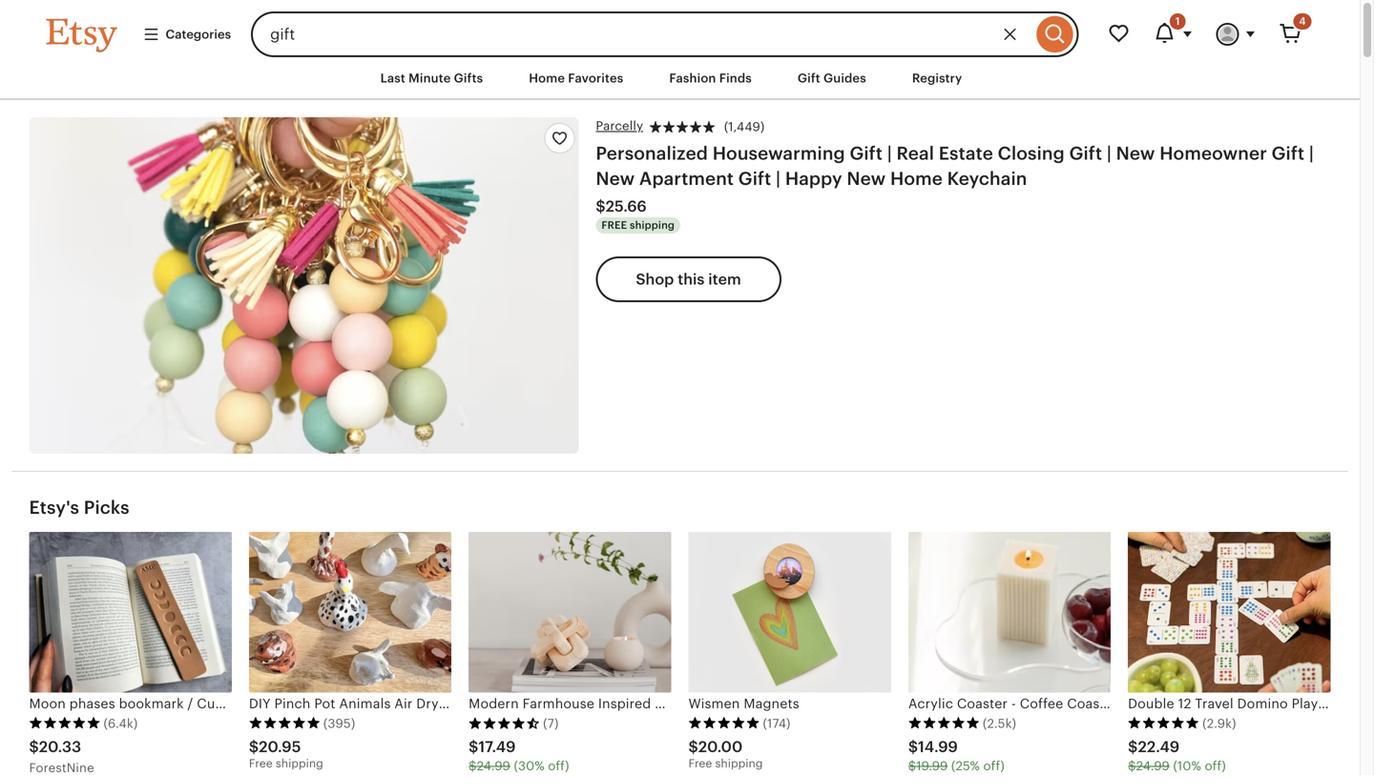 Task type: locate. For each thing, give the bounding box(es) containing it.
$ inside personalized housewarming gift | real estate closing gift | new homeowner gift | new apartment gift | happy new home keychain $ 25.66 free shipping
[[596, 198, 606, 215]]

shop this item
[[636, 271, 741, 288]]

3 5 out of 5 stars image from the left
[[689, 717, 760, 730]]

24.99 inside $ 22.49 $ 24.99 (10% off)
[[1136, 760, 1170, 774]]

4 5 out of 5 stars image from the left
[[908, 717, 980, 730]]

free for 20.95
[[249, 758, 273, 771]]

None search field
[[251, 11, 1079, 57]]

1 24.99 from the left
[[477, 760, 510, 774]]

24.99 down 17.49
[[477, 760, 510, 774]]

shipping
[[630, 220, 675, 232], [276, 758, 323, 771], [715, 758, 763, 771]]

2 free from the left
[[689, 758, 712, 771]]

5 out of 5 stars image up 20.95
[[249, 717, 320, 730]]

new up '25.66'
[[596, 168, 635, 189]]

0 horizontal spatial free
[[249, 758, 273, 771]]

1 5 out of 5 stars image from the left
[[29, 717, 101, 730]]

1 free from the left
[[249, 758, 273, 771]]

favorites
[[568, 71, 624, 85]]

(10%
[[1173, 760, 1202, 774]]

4.5 out of 5 stars image
[[469, 717, 540, 730]]

shipping down "20.00"
[[715, 758, 763, 771]]

5 out of 5 stars image
[[29, 717, 101, 730], [249, 717, 320, 730], [689, 717, 760, 730], [908, 717, 980, 730], [1128, 717, 1200, 730]]

gift left guides
[[798, 71, 821, 85]]

home
[[529, 71, 565, 85], [890, 168, 943, 189]]

finds
[[719, 71, 752, 85]]

0 horizontal spatial new
[[596, 168, 635, 189]]

1 off) from the left
[[548, 760, 569, 774]]

diy pinch pot animals air dry clay kit / ages 5+ / kinder crafts / party craft / fall craft / birthday gift / holiday gift / farm animals image
[[249, 532, 452, 693]]

2 horizontal spatial new
[[1116, 143, 1155, 164]]

5 out of 5 stars image up the 20.33
[[29, 717, 101, 730]]

off)
[[548, 760, 569, 774], [984, 760, 1005, 774], [1205, 760, 1226, 774]]

new right happy
[[847, 168, 886, 189]]

1 vertical spatial home
[[890, 168, 943, 189]]

|
[[887, 143, 892, 164], [1107, 143, 1112, 164], [1309, 143, 1314, 164], [776, 168, 781, 189]]

0 vertical spatial home
[[529, 71, 565, 85]]

5 out of 5 stars image down wismen
[[689, 717, 760, 730]]

1 horizontal spatial 24.99
[[1136, 760, 1170, 774]]

gift left real on the top of the page
[[850, 143, 883, 164]]

gift
[[798, 71, 821, 85], [850, 143, 883, 164], [1069, 143, 1102, 164], [1272, 143, 1305, 164], [738, 168, 771, 189]]

free inside $ 20.00 free shipping
[[689, 758, 712, 771]]

picks
[[84, 498, 129, 518]]

last
[[380, 71, 405, 85]]

menu bar containing last minute gifts
[[12, 57, 1348, 100]]

5 out of 5 stars image for 20.00
[[689, 717, 760, 730]]

acrylic coaster - coffee coaster clear wavy candle tray jewelry vanity display for simple minimalist aesthetic boho room decor gifts for her image
[[908, 532, 1111, 693]]

personalized housewarming gift | real estate closing gift | new homeowner gift | new apartment gift | happy new home keychain $ 25.66 free shipping
[[596, 143, 1314, 232]]

1 horizontal spatial home
[[890, 168, 943, 189]]

5 5 out of 5 stars image from the left
[[1128, 717, 1200, 730]]

24.99 down 22.49
[[1136, 760, 1170, 774]]

$ inside $ 20.00 free shipping
[[689, 739, 698, 756]]

off) for 17.49
[[548, 760, 569, 774]]

new
[[1116, 143, 1155, 164], [596, 168, 635, 189], [847, 168, 886, 189]]

off) right (25%
[[984, 760, 1005, 774]]

real
[[897, 143, 934, 164]]

shipping inside $ 20.00 free shipping
[[715, 758, 763, 771]]

2 5 out of 5 stars image from the left
[[249, 717, 320, 730]]

free down "20.00"
[[689, 758, 712, 771]]

parcelly link
[[596, 118, 643, 135]]

(1,449)
[[724, 120, 765, 134]]

(30%
[[514, 760, 545, 774]]

24.99 inside "$ 17.49 $ 24.99 (30% off)"
[[477, 760, 510, 774]]

homeowner
[[1160, 143, 1267, 164]]

2 off) from the left
[[984, 760, 1005, 774]]

modern farmhouse inspired wood chain 3 link decor for living room, coffee table decor, bookshelf decor, housewarming gift, mothers day gift image
[[469, 532, 671, 693]]

magnets
[[744, 697, 799, 712]]

$ 20.95 free shipping
[[249, 739, 323, 771]]

estate
[[939, 143, 993, 164]]

5 out of 5 stars image up 22.49
[[1128, 717, 1200, 730]]

shop this item link
[[596, 257, 781, 303]]

2 24.99 from the left
[[1136, 760, 1170, 774]]

off) inside $ 22.49 $ 24.99 (10% off)
[[1205, 760, 1226, 774]]

$
[[596, 198, 606, 215], [29, 739, 39, 756], [249, 739, 259, 756], [469, 739, 479, 756], [689, 739, 698, 756], [908, 739, 918, 756], [1128, 739, 1138, 756], [469, 760, 477, 774], [908, 760, 916, 774], [1128, 760, 1136, 774]]

off) right (30%
[[548, 760, 569, 774]]

personalized
[[596, 143, 708, 164]]

gift down housewarming
[[738, 168, 771, 189]]

fashion finds
[[669, 71, 752, 85]]

minute
[[409, 71, 451, 85]]

off) inside $ 14.99 $ 19.99 (25% off)
[[984, 760, 1005, 774]]

free for 20.00
[[689, 758, 712, 771]]

0 horizontal spatial off)
[[548, 760, 569, 774]]

Search for anything text field
[[251, 11, 1032, 57]]

shipping down 20.95
[[276, 758, 323, 771]]

3 off) from the left
[[1205, 760, 1226, 774]]

1 horizontal spatial shipping
[[630, 220, 675, 232]]

20.33
[[39, 739, 81, 756]]

guides
[[824, 71, 866, 85]]

24.99 for 22.49
[[1136, 760, 1170, 774]]

5 out of 5 stars image up "14.99"
[[908, 717, 980, 730]]

this
[[678, 271, 705, 288]]

1 horizontal spatial off)
[[984, 760, 1005, 774]]

$ 22.49 $ 24.99 (10% off)
[[1128, 739, 1226, 774]]

home left favorites
[[529, 71, 565, 85]]

1 horizontal spatial free
[[689, 758, 712, 771]]

gift right homeowner
[[1272, 143, 1305, 164]]

gift guides link
[[783, 61, 881, 96]]

2 horizontal spatial off)
[[1205, 760, 1226, 774]]

new left homeowner
[[1116, 143, 1155, 164]]

free
[[249, 758, 273, 771], [689, 758, 712, 771]]

free inside $ 20.95 free shipping
[[249, 758, 273, 771]]

(6.4k)
[[104, 717, 138, 731]]

2 horizontal spatial shipping
[[715, 758, 763, 771]]

shipping down '25.66'
[[630, 220, 675, 232]]

shipping inside $ 20.95 free shipping
[[276, 758, 323, 771]]

home favorites link
[[515, 61, 638, 96]]

20.00
[[698, 739, 743, 756]]

categories
[[166, 27, 231, 41]]

menu bar
[[12, 57, 1348, 100]]

off) inside "$ 17.49 $ 24.99 (30% off)"
[[548, 760, 569, 774]]

wismen magnets image
[[689, 532, 891, 693]]

wismen magnets
[[689, 697, 799, 712]]

off) right (10%
[[1205, 760, 1226, 774]]

17.49
[[479, 739, 516, 756]]

home down real on the top of the page
[[890, 168, 943, 189]]

22.49
[[1138, 739, 1180, 756]]

wismen
[[689, 697, 740, 712]]

(395)
[[323, 717, 355, 731]]

0 horizontal spatial 24.99
[[477, 760, 510, 774]]

gifts
[[454, 71, 483, 85]]

24.99
[[477, 760, 510, 774], [1136, 760, 1170, 774]]

0 horizontal spatial shipping
[[276, 758, 323, 771]]

free down 20.95
[[249, 758, 273, 771]]



Task type: vqa. For each thing, say whether or not it's contained in the screenshot.
the middle HOW
no



Task type: describe. For each thing, give the bounding box(es) containing it.
(7)
[[543, 717, 559, 731]]

fashion finds link
[[655, 61, 766, 96]]

19.99
[[916, 760, 948, 774]]

$ inside $ 20.95 free shipping
[[249, 739, 259, 756]]

(2.9k)
[[1203, 717, 1237, 731]]

etsy's
[[29, 498, 79, 518]]

20.95
[[259, 739, 301, 756]]

parcelly
[[596, 119, 643, 133]]

home favorites
[[529, 71, 624, 85]]

shipping inside personalized housewarming gift | real estate closing gift | new homeowner gift | new apartment gift | happy new home keychain $ 25.66 free shipping
[[630, 220, 675, 232]]

gift guides
[[798, 71, 866, 85]]

14.99
[[918, 739, 958, 756]]

home inside personalized housewarming gift | real estate closing gift | new homeowner gift | new apartment gift | happy new home keychain $ 25.66 free shipping
[[890, 168, 943, 189]]

categories banner
[[12, 0, 1348, 57]]

(25%
[[951, 760, 980, 774]]

happy
[[785, 168, 842, 189]]

shop
[[636, 271, 674, 288]]

gift right closing
[[1069, 143, 1102, 164]]

5 out of 5 stars image for 20.33
[[29, 717, 101, 730]]

fashion
[[669, 71, 716, 85]]

4 link
[[1268, 11, 1314, 57]]

25.66
[[606, 198, 647, 215]]

last minute gifts link
[[366, 61, 497, 96]]

$ 20.00 free shipping
[[689, 739, 763, 771]]

$ 17.49 $ 24.99 (30% off)
[[469, 739, 569, 774]]

(174)
[[763, 717, 791, 731]]

5 out of 5 stars image for 20.95
[[249, 717, 320, 730]]

gift inside 'menu bar'
[[798, 71, 821, 85]]

free
[[602, 220, 627, 232]]

24.99 for 17.49
[[477, 760, 510, 774]]

$ 14.99 $ 19.99 (25% off)
[[908, 739, 1005, 774]]

forestnine
[[29, 762, 94, 776]]

item
[[708, 271, 741, 288]]

closing
[[998, 143, 1065, 164]]

(2.5k)
[[983, 717, 1016, 731]]

1
[[1176, 15, 1180, 27]]

shipping for 20.95
[[276, 758, 323, 771]]

moon phases bookmark / custom bookmark for women, personalized leather bookmark / book lover gift - celestial witchy gifts for 18th birthday image
[[29, 532, 232, 693]]

registry
[[912, 71, 962, 85]]

off) for 22.49
[[1205, 760, 1226, 774]]

$ 20.33 forestnine
[[29, 739, 94, 776]]

1 horizontal spatial new
[[847, 168, 886, 189]]

housewarming
[[713, 143, 845, 164]]

double 12 travel domino playing cards - mexican train - lightweight mini dominoes - pocket domino set image
[[1128, 532, 1331, 693]]

0 horizontal spatial home
[[529, 71, 565, 85]]

personalized housewarming gift | real estate closing gift | new homeowner gift | new apartment gift | happy new home keychain link
[[596, 143, 1314, 189]]

last minute gifts
[[380, 71, 483, 85]]

none search field inside categories banner
[[251, 11, 1079, 57]]

off) for 14.99
[[984, 760, 1005, 774]]

shipping for 20.00
[[715, 758, 763, 771]]

apartment
[[639, 168, 734, 189]]

categories button
[[128, 17, 245, 52]]

$ inside $ 20.33 forestnine
[[29, 739, 39, 756]]

1 button
[[1142, 11, 1205, 57]]

4
[[1299, 15, 1306, 27]]

etsy's picks
[[29, 498, 129, 518]]

registry link
[[898, 61, 977, 96]]

keychain
[[947, 168, 1027, 189]]



